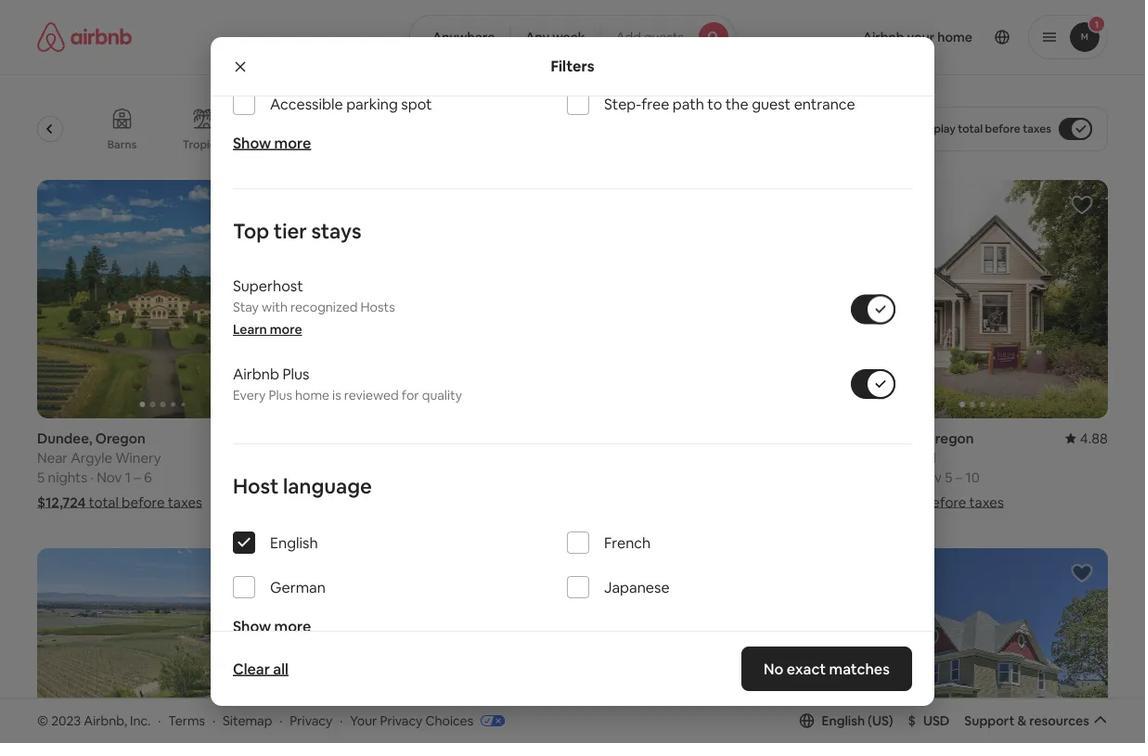 Task type: describe. For each thing, give the bounding box(es) containing it.
tier
[[274, 218, 307, 244]]

add to wishlist: newberg, oregon image
[[1071, 194, 1094, 216]]

taxes inside newberg, oregon near rex hill nov 5 – 10 total before taxes
[[970, 493, 1004, 512]]

entrance
[[794, 94, 856, 113]]

near for dundee,
[[37, 449, 68, 467]]

spot
[[401, 94, 432, 113]]

show more for 1st the show more button from the bottom
[[233, 617, 311, 636]]

accessible parking spot
[[270, 94, 432, 113]]

1 show more button from the top
[[233, 133, 311, 152]]

clear
[[233, 660, 270, 679]]

anywhere button
[[409, 15, 511, 59]]

all
[[273, 660, 289, 679]]

path
[[673, 94, 705, 113]]

none search field containing anywhere
[[409, 15, 736, 59]]

show up clear
[[233, 617, 271, 636]]

host language
[[233, 473, 372, 500]]

oregon for dundee, oregon near argyle winery 5 nights · nov 1 – 6 $12,724 total before taxes
[[95, 429, 146, 447]]

privacy inside your privacy choices link
[[380, 713, 423, 729]]

inc.
[[130, 713, 151, 729]]

add guests
[[616, 29, 684, 45]]

clear all
[[233, 660, 289, 679]]

learn more link
[[233, 321, 302, 338]]

recognized
[[291, 299, 358, 316]]

filters
[[551, 57, 595, 76]]

anywhere
[[433, 29, 495, 45]]

oregon for dundee, oregon
[[642, 429, 692, 447]]

english (us)
[[822, 713, 894, 730]]

any week button
[[510, 15, 601, 59]]

total inside 5 nights · nov 5 – 10 $1,301 total before taxes
[[354, 493, 383, 512]]

before inside 5 nights · nov 5 – 10 $1,301 total before taxes
[[386, 493, 430, 512]]

near for newberg,
[[857, 449, 888, 467]]

total inside dundee, oregon near argyle winery 5 nights · nov 1 – 6 $12,724 total before taxes
[[89, 493, 119, 512]]

display total before taxes
[[918, 122, 1052, 136]]

3 5 from the left
[[398, 468, 406, 486]]

dundee, oregon
[[584, 429, 692, 447]]

with
[[262, 299, 288, 316]]

nights inside dundee, oregon near argyle winery 5 nights · nov 1 – 6 $12,724 total before taxes
[[48, 468, 87, 486]]

display
[[918, 122, 956, 136]]

newberg, oregon near rex hill nov 5 – 10 total before taxes
[[857, 429, 1004, 512]]

10 inside newberg, oregon near rex hill nov 5 – 10 total before taxes
[[966, 468, 980, 486]]

add
[[616, 29, 641, 45]]

© 2023 airbnb, inc. ·
[[37, 713, 161, 729]]

4.93 out of 5 average rating image
[[792, 429, 835, 447]]

4.87 out of 5 average rating image
[[519, 429, 562, 447]]

clear all button
[[224, 651, 298, 688]]

week
[[553, 29, 586, 45]]

step-free path to the guest entrance
[[604, 94, 856, 113]]

your privacy choices link
[[350, 713, 505, 731]]

terms · sitemap · privacy
[[168, 713, 333, 729]]

superhost
[[233, 276, 303, 295]]

– inside newberg, oregon near rex hill nov 5 – 10 total before taxes
[[956, 468, 963, 486]]

resources
[[1030, 713, 1090, 730]]

– inside dundee, oregon near argyle winery 5 nights · nov 1 – 6 $12,724 total before taxes
[[134, 468, 141, 486]]

· right inc.
[[158, 713, 161, 729]]

4.87
[[534, 429, 562, 447]]

choices
[[426, 713, 474, 729]]

add to wishlist: wapato, washington image
[[251, 563, 273, 585]]

no exact matches link
[[742, 647, 913, 692]]

sitemap
[[223, 713, 272, 729]]

top
[[233, 218, 269, 244]]

terms
[[168, 713, 205, 729]]

exact
[[787, 660, 827, 679]]

nov inside 5 nights · nov 5 – 10 $1,301 total before taxes
[[370, 468, 395, 486]]

4.88
[[1080, 429, 1109, 447]]

no
[[764, 660, 784, 679]]

· left your on the bottom of the page
[[340, 713, 343, 729]]

airbnb,
[[84, 713, 127, 729]]

1 privacy from the left
[[290, 713, 333, 729]]

2023
[[51, 713, 81, 729]]

your
[[350, 713, 377, 729]]

top tier stays
[[233, 218, 362, 244]]

add to wishlist: hood river, oregon image
[[1071, 563, 1094, 585]]

a-
[[16, 137, 28, 152]]

5 nights · nov 5 – 10 $1,301 total before taxes
[[311, 468, 467, 512]]

nov inside dundee, oregon near argyle winery 5 nights · nov 1 – 6 $12,724 total before taxes
[[97, 468, 122, 486]]

language
[[283, 473, 372, 500]]

taxes inside dundee, oregon near argyle winery 5 nights · nov 1 – 6 $12,724 total before taxes
[[168, 493, 202, 512]]

add guests button
[[600, 15, 736, 59]]

stay
[[233, 299, 259, 316]]

– inside 5 nights · nov 5 – 10 $1,301 total before taxes
[[409, 468, 416, 486]]

accessible
[[270, 94, 343, 113]]

10 inside 5 nights · nov 5 – 10 $1,301 total before taxes
[[419, 468, 433, 486]]

guest
[[752, 94, 791, 113]]

any week
[[526, 29, 586, 45]]

&
[[1018, 713, 1027, 730]]

nights inside 5 nights · nov 5 – 10 $1,301 total before taxes
[[321, 468, 361, 486]]

every
[[233, 387, 266, 404]]

to
[[708, 94, 723, 113]]

boats
[[271, 137, 301, 152]]

· left privacy link
[[280, 713, 283, 729]]

nov inside newberg, oregon near rex hill nov 5 – 10 total before taxes
[[917, 468, 942, 486]]

german
[[270, 578, 326, 597]]

terms link
[[168, 713, 205, 729]]

stays
[[311, 218, 362, 244]]

5 inside newberg, oregon near rex hill nov 5 – 10 total before taxes
[[945, 468, 953, 486]]

$1,301
[[311, 493, 351, 512]]

rex
[[891, 449, 914, 467]]

$ usd
[[909, 713, 950, 730]]



Task type: vqa. For each thing, say whether or not it's contained in the screenshot.
Habana, associated with Myrna
no



Task type: locate. For each thing, give the bounding box(es) containing it.
a-frames
[[16, 137, 65, 152]]

support & resources button
[[965, 713, 1108, 730]]

0 horizontal spatial near
[[37, 449, 68, 467]]

10 down washington on the bottom of the page
[[419, 468, 433, 486]]

1 show more from the top
[[233, 133, 311, 152]]

3 nov from the left
[[917, 468, 942, 486]]

washington
[[380, 429, 459, 447]]

2 privacy from the left
[[380, 713, 423, 729]]

near
[[37, 449, 68, 467], [857, 449, 888, 467]]

more down the accessible
[[274, 133, 311, 152]]

matches
[[830, 660, 890, 679]]

0 vertical spatial plus
[[283, 364, 310, 383]]

2 show more from the top
[[233, 617, 311, 636]]

2 dundee, from the left
[[584, 429, 639, 447]]

2 vertical spatial more
[[274, 617, 311, 636]]

filters dialog
[[211, 0, 935, 707]]

quality
[[422, 387, 462, 404]]

dundee, up argyle at bottom left
[[37, 429, 93, 447]]

2 nov from the left
[[370, 468, 395, 486]]

map
[[566, 631, 593, 648]]

total inside display total before taxes 'button'
[[958, 122, 983, 136]]

– right 1
[[134, 468, 141, 486]]

your privacy choices
[[350, 713, 474, 729]]

free
[[642, 94, 670, 113]]

0 horizontal spatial privacy
[[290, 713, 333, 729]]

french
[[604, 533, 651, 552]]

6
[[144, 468, 152, 486]]

before down the "hill"
[[924, 493, 967, 512]]

2 horizontal spatial –
[[956, 468, 963, 486]]

learn
[[233, 321, 267, 338]]

privacy right your on the bottom of the page
[[380, 713, 423, 729]]

0 horizontal spatial 10
[[419, 468, 433, 486]]

2 oregon from the left
[[642, 429, 692, 447]]

reviewed
[[344, 387, 399, 404]]

0 vertical spatial show more
[[233, 133, 311, 152]]

support
[[965, 713, 1015, 730]]

dundee,
[[37, 429, 93, 447], [584, 429, 639, 447]]

group
[[15, 93, 791, 165], [37, 180, 288, 419], [311, 180, 562, 419], [584, 180, 835, 419], [857, 180, 1109, 419], [37, 549, 288, 744], [311, 549, 562, 744], [584, 549, 835, 744], [857, 549, 1109, 744]]

0 vertical spatial more
[[274, 133, 311, 152]]

1 horizontal spatial –
[[409, 468, 416, 486]]

english left (us)
[[822, 713, 865, 730]]

display total before taxes button
[[902, 107, 1109, 151]]

before down washington on the bottom of the page
[[386, 493, 430, 512]]

1 horizontal spatial english
[[822, 713, 865, 730]]

1 dundee, from the left
[[37, 429, 93, 447]]

3 – from the left
[[956, 468, 963, 486]]

0 horizontal spatial dundee,
[[37, 429, 93, 447]]

1 horizontal spatial privacy
[[380, 713, 423, 729]]

1 horizontal spatial near
[[857, 449, 888, 467]]

1 horizontal spatial nov
[[370, 468, 395, 486]]

– down washington on the bottom of the page
[[409, 468, 416, 486]]

peshastin,
[[311, 429, 377, 447]]

show more
[[233, 133, 311, 152], [233, 617, 311, 636]]

barns
[[108, 137, 137, 152]]

nov left 1
[[97, 468, 122, 486]]

$12,724
[[37, 493, 86, 512]]

english for english (us)
[[822, 713, 865, 730]]

5 up total before taxes button
[[945, 468, 953, 486]]

2 show more button from the top
[[233, 617, 311, 636]]

©
[[37, 713, 48, 729]]

show more button up all
[[233, 617, 311, 636]]

total inside newberg, oregon near rex hill nov 5 – 10 total before taxes
[[891, 493, 921, 512]]

nights up $12,724
[[48, 468, 87, 486]]

plus
[[283, 364, 310, 383], [269, 387, 292, 404]]

airbnb
[[233, 364, 279, 383]]

english inside filters dialog
[[270, 533, 318, 552]]

5 down washington on the bottom of the page
[[398, 468, 406, 486]]

near inside newberg, oregon near rex hill nov 5 – 10 total before taxes
[[857, 449, 888, 467]]

1
[[125, 468, 131, 486]]

any
[[526, 29, 550, 45]]

0 vertical spatial english
[[270, 533, 318, 552]]

near left argyle at bottom left
[[37, 449, 68, 467]]

oregon inside dundee, oregon near argyle winery 5 nights · nov 1 – 6 $12,724 total before taxes
[[95, 429, 146, 447]]

1 horizontal spatial 10
[[966, 468, 980, 486]]

0 horizontal spatial nov
[[97, 468, 122, 486]]

before inside dundee, oregon near argyle winery 5 nights · nov 1 – 6 $12,724 total before taxes
[[122, 493, 165, 512]]

· inside 5 nights · nov 5 – 10 $1,301 total before taxes
[[364, 468, 367, 486]]

2 10 from the left
[[966, 468, 980, 486]]

nov
[[97, 468, 122, 486], [370, 468, 395, 486], [917, 468, 942, 486]]

nights up $1,301
[[321, 468, 361, 486]]

1 horizontal spatial nights
[[321, 468, 361, 486]]

2 near from the left
[[857, 449, 888, 467]]

(us)
[[868, 713, 894, 730]]

english up "add to wishlist: wapato, washington" image
[[270, 533, 318, 552]]

tropical
[[183, 137, 225, 152]]

1 vertical spatial plus
[[269, 387, 292, 404]]

host
[[233, 473, 279, 500]]

plus right every
[[269, 387, 292, 404]]

before inside 'button'
[[986, 122, 1021, 136]]

1 vertical spatial more
[[270, 321, 302, 338]]

None search field
[[409, 15, 736, 59]]

2 nights from the left
[[321, 468, 361, 486]]

2 horizontal spatial oregon
[[924, 429, 974, 447]]

frames
[[28, 137, 65, 152]]

show more button
[[233, 133, 311, 152], [233, 617, 311, 636]]

5 inside dundee, oregon near argyle winery 5 nights · nov 1 – 6 $12,724 total before taxes
[[37, 468, 45, 486]]

3 oregon from the left
[[924, 429, 974, 447]]

total right $12,724
[[89, 493, 119, 512]]

1 10 from the left
[[419, 468, 433, 486]]

before
[[986, 122, 1021, 136], [122, 493, 165, 512], [386, 493, 430, 512], [924, 493, 967, 512]]

· inside dundee, oregon near argyle winery 5 nights · nov 1 – 6 $12,724 total before taxes
[[90, 468, 94, 486]]

parking
[[346, 94, 398, 113]]

oregon
[[95, 429, 146, 447], [642, 429, 692, 447], [924, 429, 974, 447]]

–
[[134, 468, 141, 486], [409, 468, 416, 486], [956, 468, 963, 486]]

5 up $1,301
[[311, 468, 318, 486]]

show right tropical on the top
[[233, 133, 271, 152]]

nov down the "hill"
[[917, 468, 942, 486]]

1 5 from the left
[[37, 468, 45, 486]]

near down newberg,
[[857, 449, 888, 467]]

show inside button
[[530, 631, 563, 648]]

4.88 out of 5 average rating image
[[1066, 429, 1109, 447]]

1 vertical spatial show more
[[233, 617, 311, 636]]

1 near from the left
[[37, 449, 68, 467]]

dundee, for dundee, oregon
[[584, 429, 639, 447]]

guests
[[644, 29, 684, 45]]

taxes
[[1023, 122, 1052, 136], [168, 493, 202, 512], [433, 493, 467, 512], [970, 493, 1004, 512]]

show more up all
[[233, 617, 311, 636]]

no exact matches
[[764, 660, 890, 679]]

group containing a-frames
[[15, 93, 791, 165]]

show more button down the accessible
[[233, 133, 311, 152]]

peshastin, washington
[[311, 429, 459, 447]]

total right $1,301
[[354, 493, 383, 512]]

1 horizontal spatial dundee,
[[584, 429, 639, 447]]

more down with
[[270, 321, 302, 338]]

10
[[419, 468, 433, 486], [966, 468, 980, 486]]

english (us) button
[[800, 713, 894, 730]]

before down 6
[[122, 493, 165, 512]]

support & resources
[[965, 713, 1090, 730]]

– up total before taxes button
[[956, 468, 963, 486]]

0 horizontal spatial –
[[134, 468, 141, 486]]

show more for first the show more button
[[233, 133, 311, 152]]

english for english
[[270, 533, 318, 552]]

1 oregon from the left
[[95, 429, 146, 447]]

argyle
[[71, 449, 112, 467]]

· down peshastin, washington on the left bottom
[[364, 468, 367, 486]]

2 – from the left
[[409, 468, 416, 486]]

4 5 from the left
[[945, 468, 953, 486]]

is
[[332, 387, 341, 404]]

oregon inside newberg, oregon near rex hill nov 5 – 10 total before taxes
[[924, 429, 974, 447]]

5 up $12,724
[[37, 468, 45, 486]]

near inside dundee, oregon near argyle winery 5 nights · nov 1 – 6 $12,724 total before taxes
[[37, 449, 68, 467]]

1 nov from the left
[[97, 468, 122, 486]]

step-
[[604, 94, 642, 113]]

10 up total before taxes button
[[966, 468, 980, 486]]

sitemap link
[[223, 713, 272, 729]]

0 horizontal spatial oregon
[[95, 429, 146, 447]]

1 nights from the left
[[48, 468, 87, 486]]

total down rex
[[891, 493, 921, 512]]

4.93
[[807, 429, 835, 447]]

privacy link
[[290, 713, 333, 729]]

before right display
[[986, 122, 1021, 136]]

winery
[[115, 449, 161, 467]]

taxes inside 'button'
[[1023, 122, 1052, 136]]

0 horizontal spatial english
[[270, 533, 318, 552]]

japanese
[[604, 578, 670, 597]]

nov down peshastin, washington on the left bottom
[[370, 468, 395, 486]]

0 horizontal spatial nights
[[48, 468, 87, 486]]

$
[[909, 713, 916, 730]]

dundee, right 4.87
[[584, 429, 639, 447]]

before inside newberg, oregon near rex hill nov 5 – 10 total before taxes
[[924, 493, 967, 512]]

2 horizontal spatial nov
[[917, 468, 942, 486]]

more
[[274, 133, 311, 152], [270, 321, 302, 338], [274, 617, 311, 636]]

profile element
[[759, 0, 1109, 74]]

1 vertical spatial show more button
[[233, 617, 311, 636]]

hosts
[[361, 299, 395, 316]]

0 vertical spatial show more button
[[233, 133, 311, 152]]

5
[[37, 468, 45, 486], [311, 468, 318, 486], [398, 468, 406, 486], [945, 468, 953, 486]]

2 5 from the left
[[311, 468, 318, 486]]

taxes inside 5 nights · nov 5 – 10 $1,301 total before taxes
[[433, 493, 467, 512]]

1 vertical spatial english
[[822, 713, 865, 730]]

airbnb plus every plus home is reviewed for quality
[[233, 364, 462, 404]]

more down german
[[274, 617, 311, 636]]

total before taxes button
[[857, 493, 1004, 512]]

dundee, oregon near argyle winery 5 nights · nov 1 – 6 $12,724 total before taxes
[[37, 429, 202, 512]]

privacy left your on the bottom of the page
[[290, 713, 333, 729]]

show more down the accessible
[[233, 133, 311, 152]]

total right display
[[958, 122, 983, 136]]

dundee, for dundee, oregon near argyle winery 5 nights · nov 1 – 6 $12,724 total before taxes
[[37, 429, 93, 447]]

· down argyle at bottom left
[[90, 468, 94, 486]]

show map button
[[511, 617, 634, 662]]

1 – from the left
[[134, 468, 141, 486]]

newberg,
[[857, 429, 921, 447]]

home
[[295, 387, 330, 404]]

· right terms link
[[213, 713, 216, 729]]

1 horizontal spatial oregon
[[642, 429, 692, 447]]

more inside superhost stay with recognized hosts learn more
[[270, 321, 302, 338]]

privacy
[[290, 713, 333, 729], [380, 713, 423, 729]]

oregon for newberg, oregon near rex hill nov 5 – 10 total before taxes
[[924, 429, 974, 447]]

for
[[402, 387, 419, 404]]

dundee, inside dundee, oregon near argyle winery 5 nights · nov 1 – 6 $12,724 total before taxes
[[37, 429, 93, 447]]

show left map
[[530, 631, 563, 648]]

plus up the 'home'
[[283, 364, 310, 383]]



